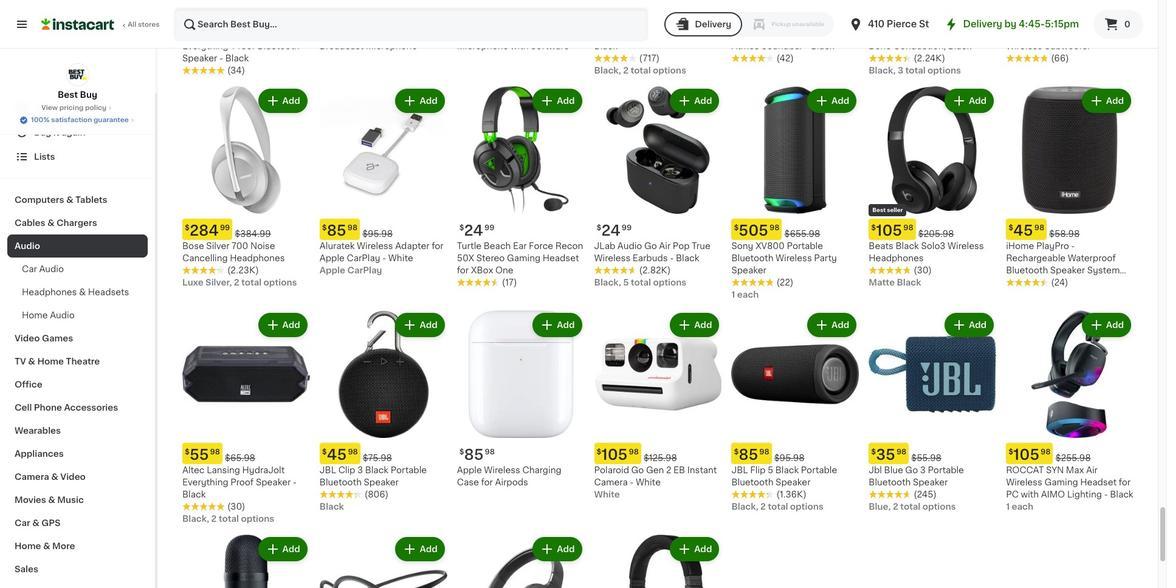 Task type: describe. For each thing, give the bounding box(es) containing it.
add button for jlab audio go air pop true wireless earbuds - black
[[671, 90, 718, 112]]

sony inside '$ 505 98 $705.98 sony black sasw5 300w wireless subwoofer'
[[1007, 30, 1028, 38]]

(30) for 55
[[227, 503, 245, 511]]

all stores link
[[41, 7, 161, 41]]

audio for home
[[50, 311, 75, 320]]

black, 5 total options
[[594, 278, 687, 287]]

black inside sony hta3000 3.1 ch dolby atmos soundbar - black
[[811, 42, 835, 50]]

(30) for 105
[[914, 266, 932, 275]]

505 inside '$ 505 98 $705.98 sony black sasw5 300w wireless subwoofer'
[[1014, 12, 1043, 26]]

headphones inside the shokz openfit headphones - black
[[659, 30, 714, 38]]

1 vertical spatial apple
[[320, 266, 345, 275]]

headphones,
[[923, 30, 980, 38]]

proof inside altec lansing hydrablast everything-proof bluetooth speaker - black
[[232, 42, 255, 50]]

black, down the shokz openfit headphones - black
[[594, 66, 621, 75]]

bose
[[182, 242, 204, 250]]

$ inside $ 55 98 $65.98 altec lansing hydrajolt everything proof speaker - black
[[185, 449, 190, 456]]

2 inside $ 105 98 $125.98 polaroid go gen 2 eb instant camera - white white
[[666, 466, 672, 475]]

tv
[[15, 358, 26, 366]]

hta3000
[[756, 30, 797, 38]]

best for best buy
[[58, 91, 78, 99]]

0 vertical spatial apple
[[320, 254, 345, 263]]

(17)
[[502, 278, 517, 287]]

it
[[53, 128, 59, 137]]

phone
[[34, 404, 62, 412]]

audio for jlab
[[618, 242, 642, 250]]

black, down jlab
[[594, 278, 621, 287]]

product group containing 55
[[182, 311, 310, 525]]

$705.98 inside '$ 505 98 $705.98 sony black sasw5 300w wireless subwoofer'
[[1059, 18, 1095, 26]]

delivery by 4:45-5:15pm
[[964, 19, 1079, 29]]

1 inside roccat syn max air wireless gaming headset for pc with aimo lighting - black 1 each
[[1007, 503, 1010, 511]]

105 for roccat syn max air wireless gaming headset for pc with aimo lighting - black
[[1014, 448, 1040, 462]]

ear
[[513, 242, 527, 250]]

- inside roccat syn max air wireless gaming headset for pc with aimo lighting - black 1 each
[[1105, 491, 1108, 499]]

5 inside jbl flip 5 black portable bluetooth speaker
[[768, 466, 774, 475]]

add button for apple wireless charging case for airpods
[[534, 314, 581, 336]]

(717)
[[639, 54, 660, 63]]

$284.99 original price: $384.99 element
[[182, 219, 310, 240]]

portable for 35
[[928, 466, 964, 475]]

3 inside jbl blue go 3 portable bluetooth speaker
[[921, 466, 926, 475]]

xbox
[[471, 266, 493, 275]]

camera & video
[[15, 473, 86, 482]]

car & gps link
[[7, 512, 148, 535]]

sales
[[15, 566, 38, 574]]

$105.98 original price: $205.98 element
[[869, 219, 997, 240]]

audio for car
[[39, 265, 64, 274]]

for inside $ 85 98 $95.98 aluratek wireless adapter for apple carplay - white apple carplay
[[432, 242, 444, 250]]

usb inside samson go mic portable usb microphone with software
[[565, 30, 583, 38]]

service type group
[[665, 12, 834, 36]]

home & more link
[[7, 535, 148, 558]]

$205.98
[[919, 230, 954, 238]]

black right matte
[[897, 278, 922, 287]]

black, for 85
[[732, 503, 759, 511]]

$185.98
[[643, 18, 677, 26]]

$ 24 99 for turtle
[[460, 224, 495, 238]]

product group containing 284
[[182, 86, 310, 289]]

- inside sony hta3000 3.1 ch dolby atmos soundbar - black
[[805, 42, 809, 50]]

options for shokz sport headphones, bone conduction, black
[[928, 66, 961, 75]]

games
[[42, 334, 73, 343]]

options down hydrajolt
[[241, 515, 274, 523]]

matte black
[[869, 278, 922, 287]]

headphones inside $ 284 99 $384.99 bose silver 700 noise cancelling headphones
[[230, 254, 285, 263]]

shop link
[[7, 96, 148, 120]]

jlab
[[594, 242, 616, 250]]

black inside jbl clip 3 black portable bluetooth speaker
[[365, 466, 389, 475]]

ch
[[812, 30, 825, 38]]

battery
[[1054, 278, 1086, 287]]

$ 45 98 for ihome
[[1009, 224, 1045, 238]]

1 horizontal spatial 3
[[898, 66, 904, 75]]

wireless inside $ 85 98 $95.98 aluratek wireless adapter for apple carplay - white apple carplay
[[357, 242, 393, 250]]

best buy link
[[58, 63, 97, 101]]

proof inside $ 55 98 $65.98 altec lansing hydrajolt everything proof speaker - black
[[231, 478, 254, 487]]

98 inside $ 75 98
[[209, 12, 219, 19]]

matte
[[869, 278, 895, 287]]

& for camera
[[51, 473, 58, 482]]

cables & chargers
[[15, 219, 97, 227]]

delivery for delivery
[[695, 20, 732, 29]]

300w
[[1090, 30, 1116, 38]]

35
[[876, 448, 896, 462]]

$43.98 original price: $55.98 element
[[457, 7, 585, 28]]

black inside '$ 505 98 $705.98 sony black sasw5 300w wireless subwoofer'
[[1031, 30, 1054, 38]]

jbl flip 5 black portable bluetooth speaker
[[732, 466, 838, 487]]

speaker inside $ 55 98 $65.98 altec lansing hydrajolt everything proof speaker - black
[[256, 478, 291, 487]]

$75.98 original price: $85.98 element
[[182, 7, 310, 28]]

cell phone accessories
[[15, 404, 118, 412]]

speaker for jbl flip 5 black portable bluetooth speaker
[[776, 478, 811, 487]]

$ inside $ 85 98 $95.98 aluratek wireless adapter for apple carplay - white apple carplay
[[322, 224, 327, 232]]

go inside $ 105 98 $125.98 polaroid go gen 2 eb instant camera - white white
[[632, 466, 644, 475]]

add button for jbl flip 5 black portable bluetooth speaker
[[809, 314, 856, 336]]

xv800
[[756, 242, 785, 250]]

options down "noise"
[[264, 278, 297, 287]]

roccat
[[1007, 466, 1044, 475]]

beats
[[869, 242, 894, 250]]

99 for jlab audio go air pop true wireless earbuds - black
[[622, 224, 632, 232]]

0 vertical spatial each
[[738, 291, 759, 299]]

bone
[[869, 42, 892, 50]]

$ inside $ 284 99 $384.99 bose silver 700 noise cancelling headphones
[[185, 224, 190, 232]]

black, 2 total options for 55
[[182, 515, 274, 523]]

jbl for 85
[[732, 466, 748, 475]]

speaker for jbl clip 3 black portable bluetooth speaker
[[364, 478, 399, 487]]

cables
[[15, 219, 45, 227]]

add button for sony xv800 portable bluetooth wireless party speaker
[[809, 90, 856, 112]]

2 down the (2.23k)
[[234, 278, 239, 287]]

apple inside "apple wireless charging case for airpods"
[[457, 466, 482, 475]]

shokz for shokz sport headphones, bone conduction, black
[[869, 30, 895, 38]]

$105.98 original price: $125.98 element
[[594, 443, 722, 464]]

- inside the shokz openfit headphones - black
[[716, 30, 720, 38]]

add button for beats black solo3 wireless headphones
[[946, 90, 993, 112]]

total for jbl flip 5 black portable bluetooth speaker
[[768, 503, 788, 511]]

movies
[[15, 496, 46, 505]]

playpro
[[1037, 242, 1070, 250]]

(34)
[[227, 66, 245, 75]]

hydrajolt
[[242, 466, 285, 475]]

& for cables
[[47, 219, 54, 227]]

wireless inside "apple wireless charging case for airpods"
[[484, 466, 521, 475]]

bluetooth for jbl blue go 3 portable bluetooth speaker
[[869, 478, 911, 487]]

0 button
[[1094, 10, 1144, 39]]

mic
[[509, 30, 524, 38]]

$52.98 original price: $105.98 element
[[320, 7, 447, 28]]

wireless inside the beats black solo3 wireless headphones
[[948, 242, 984, 250]]

music
[[57, 496, 84, 505]]

portable for 85
[[801, 466, 838, 475]]

recon
[[556, 242, 583, 250]]

instacart logo image
[[41, 17, 114, 32]]

add for turtle beach ear force recon 50x stereo gaming headset for xbox one
[[557, 97, 575, 105]]

add button for ihome playpro - rechargeable waterproof bluetooth speaker system with mega battery - black
[[1084, 90, 1131, 112]]

add for beats black solo3 wireless headphones
[[969, 97, 987, 105]]

$ 105 98 for $205.98
[[872, 224, 914, 238]]

98 inside $ 105 98 $125.98 polaroid go gen 2 eb instant camera - white white
[[629, 449, 639, 456]]

- inside $ 55 98 $65.98 altec lansing hydrajolt everything proof speaker - black
[[293, 478, 297, 487]]

0 vertical spatial carplay
[[347, 254, 380, 263]]

lists link
[[7, 145, 148, 169]]

total for shokz openfit headphones - black
[[631, 66, 651, 75]]

2 horizontal spatial 85
[[739, 448, 759, 462]]

- inside jlab audio go air pop true wireless earbuds - black
[[670, 254, 674, 263]]

options for jlab audio go air pop true wireless earbuds - black
[[653, 278, 687, 287]]

video inside video games link
[[15, 334, 40, 343]]

add button for altec lansing hydrajolt everything proof speaker - black
[[259, 314, 306, 336]]

(66)
[[1052, 54, 1069, 63]]

solo3
[[922, 242, 946, 250]]

1 horizontal spatial buy
[[80, 91, 97, 99]]

505 for sony hta3000 3.1 ch dolby atmos soundbar - black
[[739, 12, 769, 26]]

3 inside jbl clip 3 black portable bluetooth speaker
[[358, 466, 363, 475]]

$ 284 99 $384.99 bose silver 700 noise cancelling headphones
[[182, 224, 285, 263]]

wireless inside jlab audio go air pop true wireless earbuds - black
[[594, 254, 631, 263]]

jbl clip 3 black portable bluetooth speaker
[[320, 466, 427, 487]]

with
[[1007, 278, 1026, 287]]

portable for 45
[[391, 466, 427, 475]]

lansing inside altec lansing hydrablast everything-proof bluetooth speaker - black
[[207, 30, 240, 38]]

car for car & gps
[[15, 519, 30, 528]]

1 $ 85 98 from the left
[[460, 448, 495, 462]]

everything
[[182, 478, 228, 487]]

$55.98
[[912, 454, 942, 463]]

98 inside $ 85 98 $95.98 aluratek wireless adapter for apple carplay - white apple carplay
[[348, 224, 358, 232]]

$ inside "element"
[[734, 224, 739, 232]]

0 vertical spatial black, 2 total options
[[594, 66, 687, 75]]

94
[[904, 12, 914, 19]]

pierce
[[887, 19, 917, 29]]

wireless inside '$ 505 98 $705.98 sony black sasw5 300w wireless subwoofer'
[[1007, 42, 1043, 50]]

pop
[[673, 242, 690, 250]]

gps
[[41, 519, 61, 528]]

for inside roccat syn max air wireless gaming headset for pc with aimo lighting - black 1 each
[[1119, 478, 1131, 487]]

delivery for delivery by 4:45-5:15pm
[[964, 19, 1003, 29]]

movies & music link
[[7, 489, 148, 512]]

Search field
[[175, 9, 648, 40]]

roccat syn max air wireless gaming headset for pc with aimo lighting - black 1 each
[[1007, 466, 1134, 511]]

shokz for shokz openfit headphones - black
[[594, 30, 620, 38]]

lansing inside $ 55 98 $65.98 altec lansing hydrajolt everything proof speaker - black
[[207, 466, 240, 475]]

blue,
[[869, 503, 891, 511]]

atmos
[[732, 42, 760, 50]]

total down the (2.23k)
[[241, 278, 262, 287]]

audio link
[[7, 235, 148, 258]]

- inside $ 85 98 $95.98 aluratek wireless adapter for apple carplay - white apple carplay
[[383, 254, 386, 263]]

go inside jbl blue go 3 portable bluetooth speaker
[[906, 466, 918, 475]]

wireless inside roccat syn max air wireless gaming headset for pc with aimo lighting - black 1 each
[[1007, 478, 1043, 487]]

black inside ihome playpro - rechargeable waterproof bluetooth speaker system with mega battery - black
[[1094, 278, 1118, 287]]

add button for turtle beach ear force recon 50x stereo gaming headset for xbox one
[[534, 90, 581, 112]]

tablets
[[75, 196, 107, 204]]

party
[[814, 254, 837, 263]]

air for go
[[659, 242, 671, 250]]

add button for jbl blue go 3 portable bluetooth speaker
[[946, 314, 993, 336]]

beach
[[484, 242, 511, 250]]

wireless inside sony xv800 portable bluetooth wireless party speaker
[[776, 254, 812, 263]]

with inside samson go mic portable usb microphone with software
[[511, 42, 529, 50]]

audio down cables
[[15, 242, 40, 251]]

seller
[[887, 207, 903, 213]]

0 horizontal spatial camera
[[15, 473, 49, 482]]

delivery by 4:45-5:15pm link
[[944, 17, 1079, 32]]

car audio link
[[7, 258, 148, 281]]

2 for jbl flip 5 black portable bluetooth speaker
[[761, 503, 766, 511]]

$45.98 original price: $58.98 element
[[1007, 219, 1134, 240]]

home audio link
[[7, 304, 148, 327]]

gaming inside "turtle beach ear force recon 50x stereo gaming headset for xbox one"
[[507, 254, 541, 263]]

$ 145 94
[[872, 12, 914, 26]]

98 inside '$ 505 98 $705.98 sony black sasw5 300w wireless subwoofer'
[[1045, 12, 1055, 19]]

car & gps
[[15, 519, 61, 528]]

go inside jlab audio go air pop true wireless earbuds - black
[[645, 242, 657, 250]]

sasw5
[[1056, 30, 1087, 38]]

openfit
[[622, 30, 657, 38]]

(245)
[[914, 491, 937, 499]]

go inside samson go mic portable usb microphone with software
[[494, 30, 506, 38]]

50x
[[457, 254, 474, 263]]

blue, 2 total options
[[869, 503, 956, 511]]

speaker for altec lansing hydrablast everything-proof bluetooth speaker - black
[[182, 54, 217, 63]]

add button for jbl clip 3 black portable bluetooth speaker
[[397, 314, 444, 336]]

force
[[529, 242, 553, 250]]

total down everything
[[219, 515, 239, 523]]

black inside the shokz sport headphones, bone conduction, black
[[949, 42, 972, 50]]

1 horizontal spatial $95.98
[[775, 454, 805, 463]]

bluetooth inside sony xv800 portable bluetooth wireless party speaker
[[732, 254, 774, 263]]

add for sony xv800 portable bluetooth wireless party speaker
[[832, 97, 850, 105]]

1 horizontal spatial 85
[[464, 448, 484, 462]]

99 inside $ 284 99 $384.99 bose silver 700 noise cancelling headphones
[[220, 224, 230, 232]]

& for tv
[[28, 358, 35, 366]]

total for shokz sport headphones, bone conduction, black
[[906, 66, 926, 75]]

stereo
[[477, 254, 505, 263]]

best buy logo image
[[66, 63, 89, 86]]

$255.98
[[1056, 454, 1091, 463]]

black inside jbl flip 5 black portable bluetooth speaker
[[776, 466, 799, 475]]

1 vertical spatial buy
[[34, 128, 51, 137]]

speaker for jbl blue go 3 portable bluetooth speaker
[[913, 478, 948, 487]]

buy it again link
[[7, 120, 148, 145]]

black, 3 total options
[[869, 66, 961, 75]]

$65.98
[[225, 454, 255, 463]]

clip
[[339, 466, 355, 475]]



Task type: locate. For each thing, give the bounding box(es) containing it.
(1.36k)
[[777, 491, 807, 499]]

$155.98 original price: $185.98 element
[[594, 7, 722, 28]]

1 vertical spatial each
[[1012, 503, 1034, 511]]

jbl left flip
[[732, 466, 748, 475]]

$ 105 98 up beats
[[872, 224, 914, 238]]

earbuds
[[633, 254, 668, 263]]

jbl inside jbl flip 5 black portable bluetooth speaker
[[732, 466, 748, 475]]

85 up flip
[[739, 448, 759, 462]]

add button
[[259, 90, 306, 112], [397, 90, 444, 112], [534, 90, 581, 112], [671, 90, 718, 112], [809, 90, 856, 112], [946, 90, 993, 112], [1084, 90, 1131, 112], [259, 314, 306, 336], [397, 314, 444, 336], [534, 314, 581, 336], [671, 314, 718, 336], [809, 314, 856, 336], [946, 314, 993, 336], [1084, 314, 1131, 336], [259, 539, 306, 561], [397, 539, 444, 561], [534, 539, 581, 561], [671, 539, 718, 561]]

audio inside jlab audio go air pop true wireless earbuds - black
[[618, 242, 642, 250]]

speaker for ihome playpro - rechargeable waterproof bluetooth speaker system with mega battery - black
[[1051, 266, 1086, 275]]

$384.99
[[235, 230, 271, 238]]

options for jbl blue go 3 portable bluetooth speaker
[[923, 503, 956, 511]]

0 horizontal spatial 105
[[602, 448, 628, 462]]

add for bose silver 700 noise cancelling headphones
[[283, 97, 300, 105]]

- inside altec lansing hydrablast everything-proof bluetooth speaker - black
[[219, 54, 223, 63]]

$ 105 98 inside $105.98 original price: $255.98 element
[[1009, 448, 1051, 462]]

black inside the beats black solo3 wireless headphones
[[896, 242, 919, 250]]

1 horizontal spatial (30)
[[914, 266, 932, 275]]

microphone down 'ios'
[[366, 42, 417, 50]]

options down (2.82k)
[[653, 278, 687, 287]]

more
[[52, 542, 75, 551]]

2 microphone from the left
[[457, 42, 509, 50]]

delivery button
[[665, 12, 743, 36]]

0 horizontal spatial delivery
[[695, 20, 732, 29]]

bluetooth down blue
[[869, 478, 911, 487]]

wireless down "$205.98"
[[948, 242, 984, 250]]

0 vertical spatial video
[[15, 334, 40, 343]]

speaker for sony xv800 portable bluetooth wireless party speaker
[[732, 266, 767, 275]]

1 vertical spatial $95.98
[[775, 454, 805, 463]]

samson for samson go mic portable usb microphone with software
[[457, 30, 492, 38]]

85 up case on the left bottom
[[464, 448, 484, 462]]

jbl for 45
[[320, 466, 336, 475]]

$85.98 original price: $95.98 element for jbl flip 5 black portable bluetooth speaker
[[732, 443, 859, 464]]

buy down 100%
[[34, 128, 51, 137]]

2 $705.98 from the left
[[1059, 18, 1095, 26]]

0 vertical spatial car
[[22, 265, 37, 274]]

1 horizontal spatial each
[[1012, 503, 1034, 511]]

portable down $35.98 original price: $55.98 element
[[928, 466, 964, 475]]

home up sales
[[15, 542, 41, 551]]

1 usb from the left
[[411, 30, 429, 38]]

samson up broadcast
[[320, 30, 354, 38]]

$ inside $ 35 98
[[872, 449, 876, 456]]

0 horizontal spatial jbl
[[320, 466, 336, 475]]

view pricing policy link
[[41, 103, 114, 113]]

satellite
[[356, 30, 391, 38]]

1 vertical spatial home
[[37, 358, 64, 366]]

1 $ 24 99 from the left
[[460, 224, 495, 238]]

bluetooth for ihome playpro - rechargeable waterproof bluetooth speaker system with mega battery - black
[[1007, 266, 1049, 275]]

0 vertical spatial best
[[58, 91, 78, 99]]

0 vertical spatial 1
[[732, 291, 735, 299]]

2 lansing from the top
[[207, 466, 240, 475]]

each
[[738, 291, 759, 299], [1012, 503, 1034, 511]]

1 vertical spatial video
[[60, 473, 86, 482]]

soundbar
[[762, 42, 803, 50]]

camera
[[15, 473, 49, 482], [594, 478, 628, 487]]

headphones
[[659, 30, 714, 38], [230, 254, 285, 263], [869, 254, 924, 263], [22, 288, 77, 297]]

& left the music
[[48, 496, 55, 505]]

broadcast
[[320, 42, 364, 50]]

$505.98 original price: $705.98 element
[[732, 7, 859, 28], [1007, 7, 1134, 28]]

speaker up 1 each
[[732, 266, 767, 275]]

wireless
[[1007, 42, 1043, 50], [357, 242, 393, 250], [948, 242, 984, 250], [594, 254, 631, 263], [776, 254, 812, 263], [484, 466, 521, 475], [1007, 478, 1043, 487]]

black inside roccat syn max air wireless gaming headset for pc with aimo lighting - black 1 each
[[1111, 491, 1134, 499]]

2 for jbl blue go 3 portable bluetooth speaker
[[893, 503, 899, 511]]

& for headphones
[[79, 288, 86, 297]]

microphone
[[366, 42, 417, 50], [457, 42, 509, 50]]

syn
[[1047, 466, 1064, 475]]

airpods
[[495, 478, 528, 487]]

1 horizontal spatial $705.98
[[1059, 18, 1095, 26]]

1 samson from the left
[[320, 30, 354, 38]]

0 vertical spatial $ 505 98
[[734, 12, 780, 26]]

2 $ 505 98 from the top
[[734, 224, 780, 238]]

for inside "turtle beach ear force recon 50x stereo gaming headset for xbox one"
[[457, 266, 469, 275]]

$145.94 original price: $185.94 element
[[869, 7, 997, 28]]

portable inside sony xv800 portable bluetooth wireless party speaker
[[787, 242, 823, 250]]

bluetooth for jbl flip 5 black portable bluetooth speaker
[[732, 478, 774, 487]]

video
[[15, 334, 40, 343], [60, 473, 86, 482]]

samson inside samson go mic portable usb microphone with software
[[457, 30, 492, 38]]

audio up earbuds
[[618, 242, 642, 250]]

2 $505.98 original price: $705.98 element from the left
[[1007, 7, 1134, 28]]

black inside altec lansing hydrablast everything-proof bluetooth speaker - black
[[225, 54, 249, 63]]

headset inside roccat syn max air wireless gaming headset for pc with aimo lighting - black 1 each
[[1081, 478, 1117, 487]]

1 horizontal spatial 99
[[485, 224, 495, 232]]

microphone for go
[[457, 42, 509, 50]]

1 99 from the left
[[220, 224, 230, 232]]

lansing down $85.98
[[207, 30, 240, 38]]

ios
[[393, 30, 409, 38]]

black, for 55
[[182, 515, 209, 523]]

black up (1.36k)
[[776, 466, 799, 475]]

0 horizontal spatial 3
[[358, 466, 363, 475]]

microphone down $43.98 original price: $55.98 element
[[457, 42, 509, 50]]

$ inside '$ 505 98 $705.98 sony black sasw5 300w wireless subwoofer'
[[1009, 12, 1014, 19]]

gaming down ear
[[507, 254, 541, 263]]

video inside camera & video link
[[60, 473, 86, 482]]

1 horizontal spatial 1
[[1007, 503, 1010, 511]]

85 inside $ 85 98 $95.98 aluratek wireless adapter for apple carplay - white apple carplay
[[327, 224, 346, 238]]

98 inside $ 55 98 $65.98 altec lansing hydrajolt everything proof speaker - black
[[210, 449, 220, 456]]

lansing
[[207, 30, 240, 38], [207, 466, 240, 475]]

speaker up (245)
[[913, 478, 948, 487]]

410 pierce st
[[868, 19, 930, 29]]

portable down $655.98
[[787, 242, 823, 250]]

portable inside jbl flip 5 black portable bluetooth speaker
[[801, 466, 838, 475]]

samson
[[320, 30, 354, 38], [457, 30, 492, 38]]

2 vertical spatial white
[[594, 491, 620, 499]]

2 altec from the top
[[182, 466, 205, 475]]

shokz inside the shokz sport headphones, bone conduction, black
[[869, 30, 895, 38]]

buy it again
[[34, 128, 86, 137]]

105 inside $ 105 98 $125.98 polaroid go gen 2 eb instant camera - white white
[[602, 448, 628, 462]]

$ 85 98 $95.98 aluratek wireless adapter for apple carplay - white apple carplay
[[320, 224, 444, 275]]

bluetooth inside jbl flip 5 black portable bluetooth speaker
[[732, 478, 774, 487]]

bluetooth for jbl clip 3 black portable bluetooth speaker
[[320, 478, 362, 487]]

bluetooth down flip
[[732, 478, 774, 487]]

with inside roccat syn max air wireless gaming headset for pc with aimo lighting - black 1 each
[[1021, 491, 1039, 499]]

$ 45 98 inside $45.98 original price: $75.98 element
[[322, 448, 358, 462]]

usb up software
[[565, 30, 583, 38]]

computers
[[15, 196, 64, 204]]

1 horizontal spatial $ 105 98
[[1009, 448, 1051, 462]]

jbl blue go 3 portable bluetooth speaker
[[869, 466, 964, 487]]

home for audio
[[22, 311, 48, 320]]

1 $505.98 original price: $705.98 element from the left
[[732, 7, 859, 28]]

black, for 145
[[869, 66, 896, 75]]

1 horizontal spatial video
[[60, 473, 86, 482]]

each inside roccat syn max air wireless gaming headset for pc with aimo lighting - black 1 each
[[1012, 503, 1034, 511]]

1 lansing from the top
[[207, 30, 240, 38]]

1 $ 505 98 from the top
[[734, 12, 780, 26]]

24 up jlab
[[602, 224, 621, 238]]

jbl inside jbl clip 3 black portable bluetooth speaker
[[320, 466, 336, 475]]

0 vertical spatial with
[[511, 42, 529, 50]]

2 horizontal spatial 99
[[622, 224, 632, 232]]

cell phone accessories link
[[7, 396, 148, 420]]

1 vertical spatial black, 2 total options
[[732, 503, 824, 511]]

3.1
[[799, 30, 810, 38]]

video up tv
[[15, 334, 40, 343]]

2 left eb
[[666, 466, 672, 475]]

& for home
[[43, 542, 50, 551]]

camera inside $ 105 98 $125.98 polaroid go gen 2 eb instant camera - white white
[[594, 478, 628, 487]]

total down (1.36k)
[[768, 503, 788, 511]]

105 for beats black solo3 wireless headphones
[[876, 224, 903, 238]]

3 right the clip at the left
[[358, 466, 363, 475]]

24 for jlab
[[602, 224, 621, 238]]

0 horizontal spatial $ 85 98
[[460, 448, 495, 462]]

samson for samson satellite ios usb broadcast microphone
[[320, 30, 354, 38]]

24 for turtle
[[464, 224, 483, 238]]

go left mic
[[494, 30, 506, 38]]

home & more
[[15, 542, 75, 551]]

0 vertical spatial 45
[[1014, 224, 1034, 238]]

product group
[[182, 86, 310, 289], [320, 86, 447, 277], [457, 86, 585, 289], [594, 86, 722, 289], [732, 86, 859, 301], [869, 86, 997, 289], [1007, 86, 1134, 289], [182, 311, 310, 525], [320, 311, 447, 513], [457, 311, 585, 489], [594, 311, 722, 501], [732, 311, 859, 513], [869, 311, 997, 513], [1007, 311, 1134, 513], [182, 535, 310, 589], [320, 535, 447, 589], [457, 535, 585, 589], [594, 535, 722, 589]]

5:15pm
[[1045, 19, 1079, 29]]

& down the car audio link
[[79, 288, 86, 297]]

1 horizontal spatial shokz
[[869, 30, 895, 38]]

$95.98
[[363, 230, 393, 238], [775, 454, 805, 463]]

bluetooth inside jbl clip 3 black portable bluetooth speaker
[[320, 478, 362, 487]]

1 24 from the left
[[464, 224, 483, 238]]

speaker inside altec lansing hydrablast everything-proof bluetooth speaker - black
[[182, 54, 217, 63]]

0 vertical spatial lansing
[[207, 30, 240, 38]]

with down mic
[[511, 42, 529, 50]]

black down headphones,
[[949, 42, 972, 50]]

0 vertical spatial $ 105 98
[[872, 224, 914, 238]]

24
[[464, 224, 483, 238], [602, 224, 621, 238]]

$85.98
[[224, 18, 254, 26]]

2 $ 85 98 from the left
[[734, 448, 770, 462]]

camera down the polaroid
[[594, 478, 628, 487]]

options for shokz openfit headphones - black
[[653, 66, 687, 75]]

1 shokz from the left
[[594, 30, 620, 38]]

add button for aluratek wireless adapter for apple carplay - white
[[397, 90, 444, 112]]

add for jlab audio go air pop true wireless earbuds - black
[[695, 97, 712, 105]]

1 vertical spatial altec
[[182, 466, 205, 475]]

turtle
[[457, 242, 482, 250]]

0 vertical spatial white
[[388, 254, 413, 263]]

1 altec from the top
[[182, 30, 205, 38]]

24 up turtle
[[464, 224, 483, 238]]

each down pc
[[1012, 503, 1034, 511]]

$ 505 98 up hta3000
[[734, 12, 780, 26]]

(2.82k)
[[639, 266, 671, 275]]

black, 2 total options
[[594, 66, 687, 75], [732, 503, 824, 511], [182, 515, 274, 523]]

altec lansing hydrablast everything-proof bluetooth speaker - black
[[182, 30, 300, 63]]

add button for roccat syn max air wireless gaming headset for pc with aimo lighting - black
[[1084, 314, 1131, 336]]

total down (717)
[[631, 66, 651, 75]]

aluratek
[[320, 242, 355, 250]]

mega
[[1028, 278, 1052, 287]]

portable up software
[[526, 30, 563, 38]]

1 horizontal spatial with
[[1021, 491, 1039, 499]]

audio up headphones & headsets
[[39, 265, 64, 274]]

$ 505 98 for hta3000
[[734, 12, 780, 26]]

1 horizontal spatial 5
[[768, 466, 774, 475]]

waterproof
[[1068, 254, 1116, 263]]

add for jbl blue go 3 portable bluetooth speaker
[[969, 321, 987, 330]]

black inside jlab audio go air pop true wireless earbuds - black
[[676, 254, 700, 263]]

$185.94
[[919, 18, 952, 26]]

options for jbl flip 5 black portable bluetooth speaker
[[790, 503, 824, 511]]

total for jlab audio go air pop true wireless earbuds - black
[[631, 278, 651, 287]]

0 vertical spatial altec
[[182, 30, 205, 38]]

delivery inside button
[[695, 20, 732, 29]]

2 for altec lansing hydrajolt everything proof speaker - black
[[211, 515, 217, 523]]

$ 505 98 inside $505.98 original price: $655.98 "element"
[[734, 224, 780, 238]]

$ 45 98 for jbl
[[322, 448, 358, 462]]

sony left xv800 in the right top of the page
[[732, 242, 754, 250]]

1 vertical spatial best
[[873, 207, 886, 213]]

$95.98 inside $ 85 98 $95.98 aluratek wireless adapter for apple carplay - white apple carplay
[[363, 230, 393, 238]]

headphones inside the beats black solo3 wireless headphones
[[869, 254, 924, 263]]

1 vertical spatial 5
[[768, 466, 774, 475]]

pc
[[1007, 491, 1019, 499]]

1 horizontal spatial best
[[873, 207, 886, 213]]

1 horizontal spatial jbl
[[732, 466, 748, 475]]

speaker inside jbl blue go 3 portable bluetooth speaker
[[913, 478, 948, 487]]

None search field
[[174, 7, 649, 41]]

best
[[58, 91, 78, 99], [873, 207, 886, 213]]

0 horizontal spatial 1
[[732, 291, 735, 299]]

black,
[[594, 66, 621, 75], [869, 66, 896, 75], [594, 278, 621, 287], [732, 503, 759, 511], [182, 515, 209, 523]]

505 left 5:15pm
[[1014, 12, 1043, 26]]

2 down flip
[[761, 503, 766, 511]]

$ 505 98 up xv800 in the right top of the page
[[734, 224, 780, 238]]

add for jbl clip 3 black portable bluetooth speaker
[[420, 321, 438, 330]]

0 vertical spatial air
[[659, 242, 671, 250]]

$505.98 original price: $705.98 element up sasw5
[[1007, 7, 1134, 28]]

1 vertical spatial carplay
[[347, 266, 382, 275]]

1 vertical spatial proof
[[231, 478, 254, 487]]

$105.98 original price: $255.98 element
[[1007, 443, 1134, 464]]

delivery
[[964, 19, 1003, 29], [695, 20, 732, 29]]

1 vertical spatial $ 505 98
[[734, 224, 780, 238]]

wireless down jlab
[[594, 254, 631, 263]]

rechargeable
[[1007, 254, 1066, 263]]

pricing
[[59, 105, 84, 111]]

0 horizontal spatial $ 45 98
[[322, 448, 358, 462]]

speaker down everything-
[[182, 54, 217, 63]]

$ 24 99 for jlab
[[597, 224, 632, 238]]

home for &
[[15, 542, 41, 551]]

- inside $ 105 98 $125.98 polaroid go gen 2 eb instant camera - white white
[[630, 478, 634, 487]]

sony down delivery by 4:45-5:15pm
[[1007, 30, 1028, 38]]

$ inside $ 105 98 $125.98 polaroid go gen 2 eb instant camera - white white
[[597, 449, 602, 456]]

0 vertical spatial home
[[22, 311, 48, 320]]

options down (245)
[[923, 503, 956, 511]]

sony inside sony xv800 portable bluetooth wireless party speaker
[[732, 242, 754, 250]]

0 horizontal spatial each
[[738, 291, 759, 299]]

1 horizontal spatial 105
[[876, 224, 903, 238]]

& up "movies & music"
[[51, 473, 58, 482]]

speaker up battery
[[1051, 266, 1086, 275]]

samson inside 'samson satellite ios usb broadcast microphone'
[[320, 30, 354, 38]]

bluetooth inside altec lansing hydrablast everything-proof bluetooth speaker - black
[[258, 42, 300, 50]]

$45.98 original price: $75.98 element
[[320, 443, 447, 464]]

2 24 from the left
[[602, 224, 621, 238]]

(22)
[[777, 278, 794, 287]]

true
[[692, 242, 711, 250]]

100% satisfaction guarantee button
[[19, 113, 136, 125]]

$ 505 98 $705.98 sony black sasw5 300w wireless subwoofer
[[1007, 12, 1116, 50]]

for inside "apple wireless charging case for airpods"
[[481, 478, 493, 487]]

options down (717)
[[653, 66, 687, 75]]

2 horizontal spatial white
[[636, 478, 661, 487]]

$85.98 original price: $95.98 element for aluratek wireless adapter for apple carplay - white
[[320, 219, 447, 240]]

45 up the clip at the left
[[327, 448, 347, 462]]

(30) down the beats black solo3 wireless headphones
[[914, 266, 932, 275]]

1 vertical spatial $ 45 98
[[322, 448, 358, 462]]

add for altec lansing hydrajolt everything proof speaker - black
[[283, 321, 300, 330]]

headphones down $185.98
[[659, 30, 714, 38]]

0 horizontal spatial (30)
[[227, 503, 245, 511]]

headphones up home audio
[[22, 288, 77, 297]]

add for roccat syn max air wireless gaming headset for pc with aimo lighting - black
[[1107, 321, 1124, 330]]

0 horizontal spatial 99
[[220, 224, 230, 232]]

2 samson from the left
[[457, 30, 492, 38]]

beats black solo3 wireless headphones
[[869, 242, 984, 263]]

0 horizontal spatial 24
[[464, 224, 483, 238]]

0 horizontal spatial black, 2 total options
[[182, 515, 274, 523]]

1 horizontal spatial white
[[594, 491, 620, 499]]

white inside $ 85 98 $95.98 aluratek wireless adapter for apple carplay - white apple carplay
[[388, 254, 413, 263]]

add for polaroid go gen 2 eb instant camera - white
[[695, 321, 712, 330]]

subwoofer
[[1045, 42, 1091, 50]]

gen
[[646, 466, 664, 475]]

black left solo3
[[896, 242, 919, 250]]

altec inside altec lansing hydrablast everything-proof bluetooth speaker - black
[[182, 30, 205, 38]]

gaming down syn
[[1045, 478, 1079, 487]]

theatre
[[66, 358, 100, 366]]

car down cables
[[22, 265, 37, 274]]

0 horizontal spatial gaming
[[507, 254, 541, 263]]

505 for sony xv800 portable bluetooth wireless party speaker
[[739, 224, 769, 238]]

best for best seller
[[873, 207, 886, 213]]

total for jbl blue go 3 portable bluetooth speaker
[[901, 503, 921, 511]]

altec inside $ 55 98 $65.98 altec lansing hydrajolt everything proof speaker - black
[[182, 466, 205, 475]]

2 vertical spatial home
[[15, 542, 41, 551]]

1 horizontal spatial $505.98 original price: $705.98 element
[[1007, 7, 1134, 28]]

$505.98 original price: $655.98 element
[[732, 219, 859, 240]]

0 horizontal spatial with
[[511, 42, 529, 50]]

total
[[631, 66, 651, 75], [906, 66, 926, 75], [241, 278, 262, 287], [631, 278, 651, 287], [768, 503, 788, 511], [901, 503, 921, 511], [219, 515, 239, 523]]

altec down 55
[[182, 466, 205, 475]]

black, down everything
[[182, 515, 209, 523]]

black right 'lighting'
[[1111, 491, 1134, 499]]

1 horizontal spatial black, 2 total options
[[594, 66, 687, 75]]

bluetooth inside ihome playpro - rechargeable waterproof bluetooth speaker system with mega battery - black
[[1007, 266, 1049, 275]]

505 up xv800 in the right top of the page
[[739, 224, 769, 238]]

blue
[[885, 466, 904, 475]]

proof down $65.98
[[231, 478, 254, 487]]

0 horizontal spatial white
[[388, 254, 413, 263]]

air for max
[[1087, 466, 1098, 475]]

1 $705.98 from the left
[[785, 18, 820, 26]]

air inside jlab audio go air pop true wireless earbuds - black
[[659, 242, 671, 250]]

jbl
[[869, 466, 882, 475]]

2 $ 24 99 from the left
[[597, 224, 632, 238]]

microphone for satellite
[[366, 42, 417, 50]]

1 vertical spatial car
[[15, 519, 30, 528]]

black inside $ 55 98 $65.98 altec lansing hydrajolt everything proof speaker - black
[[182, 491, 206, 499]]

sony hta3000 3.1 ch dolby atmos soundbar - black
[[732, 30, 852, 50]]

car inside 'link'
[[15, 519, 30, 528]]

1 vertical spatial with
[[1021, 491, 1039, 499]]

& for computers
[[66, 196, 73, 204]]

options down (2.24k)
[[928, 66, 961, 75]]

98 inside $ 35 98
[[897, 449, 907, 456]]

bluetooth inside jbl blue go 3 portable bluetooth speaker
[[869, 478, 911, 487]]

1 horizontal spatial delivery
[[964, 19, 1003, 29]]

eb
[[674, 466, 685, 475]]

1 vertical spatial $85.98 original price: $95.98 element
[[732, 443, 859, 464]]

black down 4:45-
[[1031, 30, 1054, 38]]

black down the clip at the left
[[320, 503, 344, 511]]

98 inside "element"
[[770, 224, 780, 232]]

45 for jbl
[[327, 448, 347, 462]]

altec down 75
[[182, 30, 205, 38]]

speaker up (806)
[[364, 478, 399, 487]]

& for car
[[32, 519, 39, 528]]

$505.98 original price: $705.98 element up 3.1
[[732, 7, 859, 28]]

2 for shokz openfit headphones - black
[[623, 66, 629, 75]]

105 up the polaroid
[[602, 448, 628, 462]]

chargers
[[57, 219, 97, 227]]

0 horizontal spatial 85
[[327, 224, 346, 238]]

silver,
[[206, 278, 232, 287]]

1 vertical spatial white
[[636, 478, 661, 487]]

$ 45 98 up ihome
[[1009, 224, 1045, 238]]

charging
[[523, 466, 562, 475]]

0 vertical spatial buy
[[80, 91, 97, 99]]

0 horizontal spatial samson
[[320, 30, 354, 38]]

0 horizontal spatial buy
[[34, 128, 51, 137]]

car for car audio
[[22, 265, 37, 274]]

& for movies
[[48, 496, 55, 505]]

best up pricing
[[58, 91, 78, 99]]

altec
[[182, 30, 205, 38], [182, 466, 205, 475]]

2 down everything
[[211, 515, 217, 523]]

45 for ihome
[[1014, 224, 1034, 238]]

bluetooth for altec lansing hydrablast everything-proof bluetooth speaker - black
[[258, 42, 300, 50]]

add for aluratek wireless adapter for apple carplay - white
[[420, 97, 438, 105]]

1 vertical spatial gaming
[[1045, 478, 1079, 487]]

1 vertical spatial headset
[[1081, 478, 1117, 487]]

2 horizontal spatial 105
[[1014, 448, 1040, 462]]

0 horizontal spatial air
[[659, 242, 671, 250]]

black inside the shokz openfit headphones - black
[[594, 42, 618, 50]]

410
[[868, 19, 885, 29]]

add button for polaroid go gen 2 eb instant camera - white
[[671, 314, 718, 336]]

air inside roccat syn max air wireless gaming headset for pc with aimo lighting - black 1 each
[[1087, 466, 1098, 475]]

99 up silver
[[220, 224, 230, 232]]

best seller
[[873, 207, 903, 213]]

1 horizontal spatial $ 85 98
[[734, 448, 770, 462]]

add button for bose silver 700 noise cancelling headphones
[[259, 90, 306, 112]]

1 horizontal spatial $85.98 original price: $95.98 element
[[732, 443, 859, 464]]

white down the polaroid
[[594, 491, 620, 499]]

$ inside '$ 145 94'
[[872, 12, 876, 19]]

policy
[[85, 105, 106, 111]]

2 shokz from the left
[[869, 30, 895, 38]]

$ 105 98 for $255.98
[[1009, 448, 1051, 462]]

$705.98 up sasw5
[[1059, 18, 1095, 26]]

$85.98 original price: $95.98 element
[[320, 219, 447, 240], [732, 443, 859, 464]]

2 jbl from the left
[[732, 466, 748, 475]]

black, down flip
[[732, 503, 759, 511]]

$35.98 original price: $55.98 element
[[869, 443, 997, 464]]

& left tablets
[[66, 196, 73, 204]]

1 horizontal spatial headset
[[1081, 478, 1117, 487]]

portable inside jbl clip 3 black portable bluetooth speaker
[[391, 466, 427, 475]]

gaming inside roccat syn max air wireless gaming headset for pc with aimo lighting - black 1 each
[[1045, 478, 1079, 487]]

microphone inside 'samson satellite ios usb broadcast microphone'
[[366, 42, 417, 50]]

1 microphone from the left
[[366, 42, 417, 50]]

(2.23k)
[[227, 266, 259, 275]]

for
[[432, 242, 444, 250], [457, 266, 469, 275], [481, 478, 493, 487], [1119, 478, 1131, 487]]

black, 2 total options for 85
[[732, 503, 824, 511]]

product group containing 35
[[869, 311, 997, 513]]

0 horizontal spatial headset
[[543, 254, 579, 263]]

$ 24 99 up turtle
[[460, 224, 495, 238]]

black down the $75.98
[[365, 466, 389, 475]]

$505.98 original price: $705.98 element for (42)
[[732, 7, 859, 28]]

case
[[457, 478, 479, 487]]

usb inside 'samson satellite ios usb broadcast microphone'
[[411, 30, 429, 38]]

$55.98 original price: $65.98 element
[[182, 443, 310, 464]]

go left gen
[[632, 466, 644, 475]]

$ 505 98 for xv800
[[734, 224, 780, 238]]

jbl left the clip at the left
[[320, 466, 336, 475]]

headphones & headsets link
[[7, 281, 148, 304]]

shokz inside the shokz openfit headphones - black
[[594, 30, 620, 38]]

options down (1.36k)
[[790, 503, 824, 511]]

speaker up (1.36k)
[[776, 478, 811, 487]]

55
[[190, 448, 209, 462]]

$505.98 original price: $705.98 element for (66)
[[1007, 7, 1134, 28]]

0 horizontal spatial $705.98
[[785, 18, 820, 26]]

shokz left openfit
[[594, 30, 620, 38]]

1 vertical spatial 45
[[327, 448, 347, 462]]

0 vertical spatial gaming
[[507, 254, 541, 263]]

1
[[732, 291, 735, 299], [1007, 503, 1010, 511]]

2 99 from the left
[[485, 224, 495, 232]]

camera & video link
[[7, 466, 148, 489]]

everything-
[[182, 42, 232, 50]]

speaker inside jbl clip 3 black portable bluetooth speaker
[[364, 478, 399, 487]]

samson go mic portable usb microphone with software button
[[457, 0, 585, 52]]

2 horizontal spatial black, 2 total options
[[732, 503, 824, 511]]

505 inside "element"
[[739, 224, 769, 238]]

0 horizontal spatial usb
[[411, 30, 429, 38]]

sony inside sony hta3000 3.1 ch dolby atmos soundbar - black
[[732, 30, 754, 38]]

$85.98 original price: $95.98 element up adapter
[[320, 219, 447, 240]]

1 horizontal spatial $ 45 98
[[1009, 224, 1045, 238]]

cables & chargers link
[[7, 212, 148, 235]]

5 down jlab audio go air pop true wireless earbuds - black at top right
[[623, 278, 629, 287]]

3 down conduction,
[[898, 66, 904, 75]]

99 for turtle beach ear force recon 50x stereo gaming headset for xbox one
[[485, 224, 495, 232]]

2 horizontal spatial 3
[[921, 466, 926, 475]]

0 vertical spatial $ 45 98
[[1009, 224, 1045, 238]]

appliances
[[15, 450, 64, 459]]

0 horizontal spatial $ 24 99
[[460, 224, 495, 238]]

0 horizontal spatial 5
[[623, 278, 629, 287]]

3 99 from the left
[[622, 224, 632, 232]]

luxe silver, 2 total options
[[182, 278, 297, 287]]

speaker inside ihome playpro - rechargeable waterproof bluetooth speaker system with mega battery - black
[[1051, 266, 1086, 275]]

2 usb from the left
[[565, 30, 583, 38]]

camera up movies in the left of the page
[[15, 473, 49, 482]]

speaker inside jbl flip 5 black portable bluetooth speaker
[[776, 478, 811, 487]]

add for apple wireless charging case for airpods
[[557, 321, 575, 330]]

air right max
[[1087, 466, 1098, 475]]

0 vertical spatial proof
[[232, 42, 255, 50]]

add for ihome playpro - rechargeable waterproof bluetooth speaker system with mega battery - black
[[1107, 97, 1124, 105]]

headset inside "turtle beach ear force recon 50x stereo gaming headset for xbox one"
[[543, 254, 579, 263]]

lighting
[[1068, 491, 1102, 499]]

0 vertical spatial headset
[[543, 254, 579, 263]]

satisfaction
[[51, 117, 92, 123]]

$ inside $ 75 98
[[185, 12, 190, 19]]

home up video games
[[22, 311, 48, 320]]

$ 105 98 inside $105.98 original price: $205.98 element
[[872, 224, 914, 238]]

1 horizontal spatial usb
[[565, 30, 583, 38]]

shokz openfit headphones - black
[[594, 30, 720, 50]]

sony for sony xv800 portable bluetooth wireless party speaker
[[732, 242, 754, 250]]

video games link
[[7, 327, 148, 350]]

product group containing 505
[[732, 86, 859, 301]]

0 horizontal spatial shokz
[[594, 30, 620, 38]]

sony up atmos
[[732, 30, 754, 38]]

1 vertical spatial lansing
[[207, 466, 240, 475]]

speaker inside sony xv800 portable bluetooth wireless party speaker
[[732, 266, 767, 275]]

1 jbl from the left
[[320, 466, 336, 475]]

& right tv
[[28, 358, 35, 366]]

dolby
[[827, 30, 852, 38]]

portable inside samson go mic portable usb microphone with software
[[526, 30, 563, 38]]

black, down bone
[[869, 66, 896, 75]]



Task type: vqa. For each thing, say whether or not it's contained in the screenshot.
Microphone associated with Go
yes



